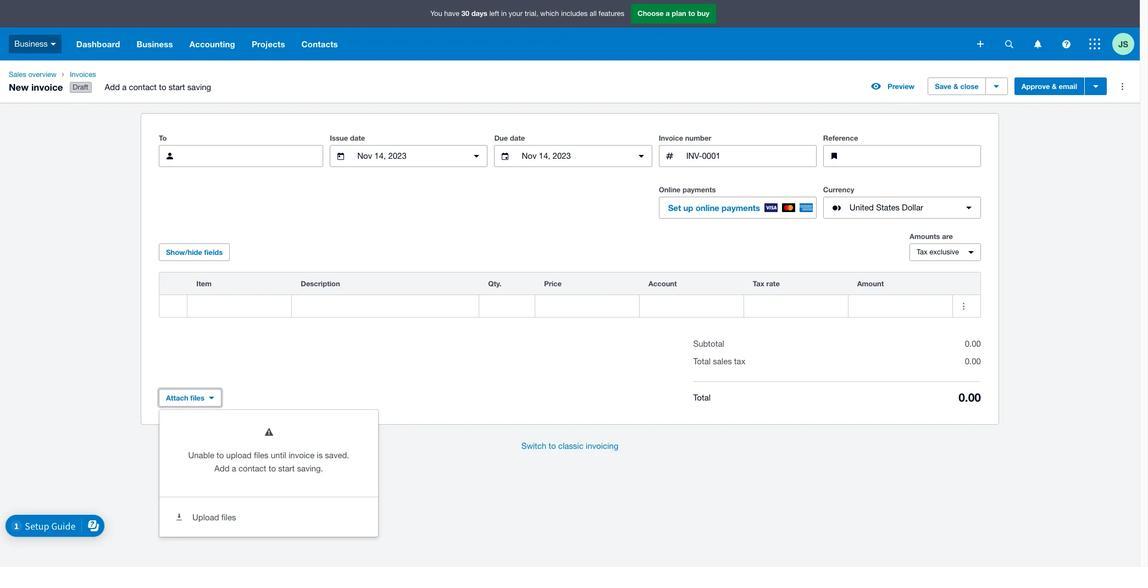 Task type: vqa. For each thing, say whether or not it's contained in the screenshot.
topmost the balances
no



Task type: describe. For each thing, give the bounding box(es) containing it.
amounts are
[[910, 232, 954, 241]]

show/hide
[[166, 248, 202, 257]]

is
[[317, 451, 323, 460]]

group containing unable to upload files until invoice is saved. add a contact to start saving.
[[159, 410, 378, 537]]

navigation containing dashboard
[[68, 27, 970, 60]]

dashboard link
[[68, 27, 128, 60]]

united states dollar
[[850, 203, 924, 212]]

days
[[472, 9, 488, 18]]

currency
[[824, 185, 855, 194]]

united
[[850, 203, 874, 212]]

Invoice number text field
[[686, 146, 816, 167]]

show/hide fields button
[[159, 244, 230, 261]]

fields
[[204, 248, 223, 257]]

unable to upload files until invoice is saved. add a contact to start saving.
[[188, 451, 349, 474]]

& for close
[[954, 82, 959, 91]]

more invoice options image
[[1112, 75, 1134, 97]]

exclusive
[[930, 248, 960, 256]]

contacts button
[[293, 27, 346, 60]]

a for contact
[[122, 83, 127, 92]]

invoicing
[[586, 442, 619, 451]]

projects
[[252, 39, 285, 49]]

Inventory item text field
[[188, 296, 292, 317]]

business inside popup button
[[14, 39, 48, 48]]

saving
[[187, 83, 211, 92]]

all
[[590, 9, 597, 18]]

Reference text field
[[850, 146, 981, 167]]

have
[[444, 9, 460, 18]]

save & close
[[935, 82, 979, 91]]

attach
[[166, 394, 188, 403]]

to down until
[[269, 464, 276, 474]]

issue date
[[330, 134, 365, 142]]

issue
[[330, 134, 348, 142]]

switch
[[522, 442, 547, 451]]

amounts
[[910, 232, 941, 241]]

total sales tax
[[694, 357, 746, 366]]

invoice number
[[659, 134, 712, 142]]

invoice inside unable to upload files until invoice is saved. add a contact to start saving.
[[289, 451, 315, 460]]

sales
[[713, 357, 732, 366]]

tax for tax rate
[[753, 279, 765, 288]]

features
[[599, 9, 625, 18]]

invoice
[[659, 134, 684, 142]]

draft
[[73, 83, 88, 91]]

until
[[271, 451, 286, 460]]

contacts
[[302, 39, 338, 49]]

sales overview link
[[4, 69, 61, 80]]

tax exclusive
[[917, 248, 960, 256]]

add a contact to start saving
[[105, 83, 211, 92]]

0 horizontal spatial add
[[105, 83, 120, 92]]

save & close button
[[928, 78, 986, 95]]

Amount field
[[849, 296, 953, 317]]

saving.
[[297, 464, 323, 474]]

To text field
[[185, 146, 323, 167]]

approve & email
[[1022, 82, 1078, 91]]

email
[[1059, 82, 1078, 91]]

to left upload
[[217, 451, 224, 460]]

qty.
[[488, 279, 502, 288]]

more line item options element
[[953, 273, 981, 295]]

item
[[197, 279, 212, 288]]

new invoice
[[9, 81, 63, 93]]

invoices
[[70, 70, 96, 79]]

to left buy
[[689, 9, 696, 18]]

a for plan
[[666, 9, 670, 18]]

tax rate
[[753, 279, 780, 288]]

choose a plan to buy
[[638, 9, 710, 18]]

total for total sales tax
[[694, 357, 711, 366]]

new
[[9, 81, 29, 93]]

upload
[[192, 513, 219, 522]]

set
[[668, 203, 681, 213]]

due
[[495, 134, 508, 142]]

business button
[[0, 27, 68, 60]]

close
[[961, 82, 979, 91]]

sales overview
[[9, 70, 57, 79]]

attach files
[[166, 394, 205, 403]]

subtotal
[[694, 339, 725, 349]]

more line item options image
[[953, 295, 975, 317]]

united states dollar button
[[824, 197, 982, 219]]

switch to classic invoicing
[[522, 442, 619, 451]]

Due date text field
[[521, 146, 626, 167]]

you
[[431, 9, 442, 18]]

to
[[159, 134, 167, 142]]

tax for tax exclusive
[[917, 248, 928, 256]]

upload files
[[192, 513, 236, 522]]

0.00 for subtotal
[[965, 339, 982, 349]]

more date options image for issue date
[[466, 145, 488, 167]]

upload
[[226, 451, 252, 460]]

set up online payments
[[668, 203, 761, 213]]

banner containing js
[[0, 0, 1140, 60]]

invoice number element
[[659, 145, 817, 167]]

accounting button
[[181, 27, 244, 60]]



Task type: locate. For each thing, give the bounding box(es) containing it.
approve
[[1022, 82, 1051, 91]]

2 & from the left
[[1053, 82, 1057, 91]]

0 vertical spatial contact
[[129, 83, 157, 92]]

save
[[935, 82, 952, 91]]

plan
[[672, 9, 687, 18]]

contact down upload
[[239, 464, 266, 474]]

show/hide fields
[[166, 248, 223, 257]]

files right attach
[[190, 394, 205, 403]]

0 horizontal spatial invoice
[[31, 81, 63, 93]]

date right issue
[[350, 134, 365, 142]]

a down invoices link
[[122, 83, 127, 92]]

payments
[[683, 185, 716, 194], [722, 203, 761, 213]]

1 horizontal spatial files
[[221, 513, 236, 522]]

date right "due"
[[510, 134, 525, 142]]

navigation
[[68, 27, 970, 60]]

total
[[694, 357, 711, 366], [694, 393, 711, 402]]

invoice
[[31, 81, 63, 93], [289, 451, 315, 460]]

amount
[[858, 279, 884, 288]]

start down until
[[278, 464, 295, 474]]

1 horizontal spatial date
[[510, 134, 525, 142]]

tax inside popup button
[[917, 248, 928, 256]]

1 vertical spatial 0.00
[[965, 357, 982, 366]]

online payments
[[659, 185, 716, 194]]

0 vertical spatial total
[[694, 357, 711, 366]]

1 vertical spatial a
[[122, 83, 127, 92]]

invoices link
[[65, 69, 220, 80]]

1 horizontal spatial &
[[1053, 82, 1057, 91]]

files for upload files
[[221, 513, 236, 522]]

upload files button
[[159, 504, 378, 531]]

0 horizontal spatial start
[[169, 83, 185, 92]]

a inside unable to upload files until invoice is saved. add a contact to start saving.
[[232, 464, 236, 474]]

Description text field
[[292, 296, 479, 317]]

add
[[105, 83, 120, 92], [215, 464, 230, 474]]

& for email
[[1053, 82, 1057, 91]]

1 vertical spatial total
[[694, 393, 711, 402]]

banner
[[0, 0, 1140, 60]]

& right save
[[954, 82, 959, 91]]

0 vertical spatial payments
[[683, 185, 716, 194]]

tax down 'amounts'
[[917, 248, 928, 256]]

None field
[[188, 295, 292, 317]]

1 total from the top
[[694, 357, 711, 366]]

date
[[350, 134, 365, 142], [510, 134, 525, 142]]

business up sales overview
[[14, 39, 48, 48]]

business button
[[128, 27, 181, 60]]

files inside button
[[221, 513, 236, 522]]

invoice line item list element
[[159, 272, 982, 318]]

to right switch
[[549, 442, 556, 451]]

1 vertical spatial files
[[254, 451, 269, 460]]

number
[[686, 134, 712, 142]]

date for due date
[[510, 134, 525, 142]]

1 horizontal spatial business
[[137, 39, 173, 49]]

tax inside 'invoice line item list' element
[[753, 279, 765, 288]]

invoice up saving.
[[289, 451, 315, 460]]

date for issue date
[[350, 134, 365, 142]]

left
[[490, 9, 499, 18]]

0 horizontal spatial more date options image
[[466, 145, 488, 167]]

2 vertical spatial a
[[232, 464, 236, 474]]

1 vertical spatial tax
[[753, 279, 765, 288]]

2 vertical spatial files
[[221, 513, 236, 522]]

0 vertical spatial add
[[105, 83, 120, 92]]

js
[[1119, 39, 1129, 49]]

classic
[[559, 442, 584, 451]]

your
[[509, 9, 523, 18]]

0 horizontal spatial a
[[122, 83, 127, 92]]

total for total
[[694, 393, 711, 402]]

js button
[[1113, 27, 1140, 60]]

0 vertical spatial a
[[666, 9, 670, 18]]

Quantity field
[[480, 296, 535, 317]]

files right upload
[[221, 513, 236, 522]]

in
[[501, 9, 507, 18]]

more date options image for due date
[[631, 145, 653, 167]]

more date options image
[[466, 145, 488, 167], [631, 145, 653, 167]]

a down upload
[[232, 464, 236, 474]]

1 vertical spatial invoice
[[289, 451, 315, 460]]

approve & email button
[[1015, 78, 1085, 95]]

1 horizontal spatial add
[[215, 464, 230, 474]]

total down subtotal
[[694, 357, 711, 366]]

business inside dropdown button
[[137, 39, 173, 49]]

0 horizontal spatial &
[[954, 82, 959, 91]]

svg image inside business popup button
[[51, 43, 56, 46]]

0.00 for total sales tax
[[965, 357, 982, 366]]

sales
[[9, 70, 26, 79]]

0 horizontal spatial business
[[14, 39, 48, 48]]

0 vertical spatial invoice
[[31, 81, 63, 93]]

svg image
[[1090, 38, 1101, 49], [1005, 40, 1014, 48], [1035, 40, 1042, 48], [978, 41, 984, 47], [51, 43, 56, 46]]

accounting
[[190, 39, 235, 49]]

group
[[159, 410, 378, 537]]

files inside "popup button"
[[190, 394, 205, 403]]

0 vertical spatial start
[[169, 83, 185, 92]]

files for attach files
[[190, 394, 205, 403]]

buy
[[698, 9, 710, 18]]

states
[[877, 203, 900, 212]]

up
[[684, 203, 694, 213]]

payments up online
[[683, 185, 716, 194]]

0 horizontal spatial files
[[190, 394, 205, 403]]

0 horizontal spatial contact
[[129, 83, 157, 92]]

invoice down overview in the top left of the page
[[31, 81, 63, 93]]

1 vertical spatial payments
[[722, 203, 761, 213]]

0 vertical spatial files
[[190, 394, 205, 403]]

2 more date options image from the left
[[631, 145, 653, 167]]

1 vertical spatial contact
[[239, 464, 266, 474]]

a left 'plan'
[[666, 9, 670, 18]]

add right draft
[[105, 83, 120, 92]]

contact element
[[159, 145, 323, 167]]

1 horizontal spatial payments
[[722, 203, 761, 213]]

dollar
[[902, 203, 924, 212]]

dashboard
[[76, 39, 120, 49]]

online
[[659, 185, 681, 194]]

1 horizontal spatial invoice
[[289, 451, 315, 460]]

files inside unable to upload files until invoice is saved. add a contact to start saving.
[[254, 451, 269, 460]]

1 more date options image from the left
[[466, 145, 488, 167]]

to inside switch to classic invoicing button
[[549, 442, 556, 451]]

add down upload
[[215, 464, 230, 474]]

0 vertical spatial tax
[[917, 248, 928, 256]]

files
[[190, 394, 205, 403], [254, 451, 269, 460], [221, 513, 236, 522]]

2 vertical spatial 0.00
[[959, 391, 982, 405]]

to down invoices link
[[159, 83, 166, 92]]

2 date from the left
[[510, 134, 525, 142]]

total down total sales tax on the bottom of the page
[[694, 393, 711, 402]]

projects button
[[244, 27, 293, 60]]

1 vertical spatial start
[[278, 464, 295, 474]]

online
[[696, 203, 720, 213]]

1 & from the left
[[954, 82, 959, 91]]

overview
[[28, 70, 57, 79]]

contact inside unable to upload files until invoice is saved. add a contact to start saving.
[[239, 464, 266, 474]]

a inside banner
[[666, 9, 670, 18]]

0 horizontal spatial payments
[[683, 185, 716, 194]]

payments right online
[[722, 203, 761, 213]]

business up invoices link
[[137, 39, 173, 49]]

start
[[169, 83, 185, 92], [278, 464, 295, 474]]

switch to classic invoicing button
[[513, 436, 628, 458]]

svg image
[[1063, 40, 1071, 48]]

you have 30 days left in your trial, which includes all features
[[431, 9, 625, 18]]

30
[[462, 9, 470, 18]]

description
[[301, 279, 340, 288]]

saved.
[[325, 451, 349, 460]]

tax left rate
[[753, 279, 765, 288]]

tax
[[735, 357, 746, 366]]

1 horizontal spatial tax
[[917, 248, 928, 256]]

payments inside popup button
[[722, 203, 761, 213]]

1 horizontal spatial more date options image
[[631, 145, 653, 167]]

2 horizontal spatial a
[[666, 9, 670, 18]]

choose
[[638, 9, 664, 18]]

set up online payments button
[[659, 197, 817, 219]]

preview
[[888, 82, 915, 91]]

files left until
[[254, 451, 269, 460]]

to
[[689, 9, 696, 18], [159, 83, 166, 92], [549, 442, 556, 451], [217, 451, 224, 460], [269, 464, 276, 474]]

includes
[[561, 9, 588, 18]]

price
[[544, 279, 562, 288]]

reference
[[824, 134, 859, 142]]

1 horizontal spatial a
[[232, 464, 236, 474]]

are
[[943, 232, 954, 241]]

account
[[649, 279, 677, 288]]

1 horizontal spatial contact
[[239, 464, 266, 474]]

add inside unable to upload files until invoice is saved. add a contact to start saving.
[[215, 464, 230, 474]]

2 horizontal spatial files
[[254, 451, 269, 460]]

contact down invoices link
[[129, 83, 157, 92]]

due date
[[495, 134, 525, 142]]

2 total from the top
[[694, 393, 711, 402]]

0 horizontal spatial date
[[350, 134, 365, 142]]

Price field
[[536, 296, 639, 317]]

0 vertical spatial 0.00
[[965, 339, 982, 349]]

attach files button
[[159, 389, 222, 407]]

preview button
[[865, 78, 922, 95]]

1 vertical spatial add
[[215, 464, 230, 474]]

1 date from the left
[[350, 134, 365, 142]]

Issue date text field
[[356, 146, 462, 167]]

unable
[[188, 451, 214, 460]]

start inside unable to upload files until invoice is saved. add a contact to start saving.
[[278, 464, 295, 474]]

a
[[666, 9, 670, 18], [122, 83, 127, 92], [232, 464, 236, 474]]

rate
[[767, 279, 780, 288]]

start left saving
[[169, 83, 185, 92]]

& left email
[[1053, 82, 1057, 91]]

1 horizontal spatial start
[[278, 464, 295, 474]]

which
[[541, 9, 559, 18]]

0 horizontal spatial tax
[[753, 279, 765, 288]]

trial,
[[525, 9, 539, 18]]



